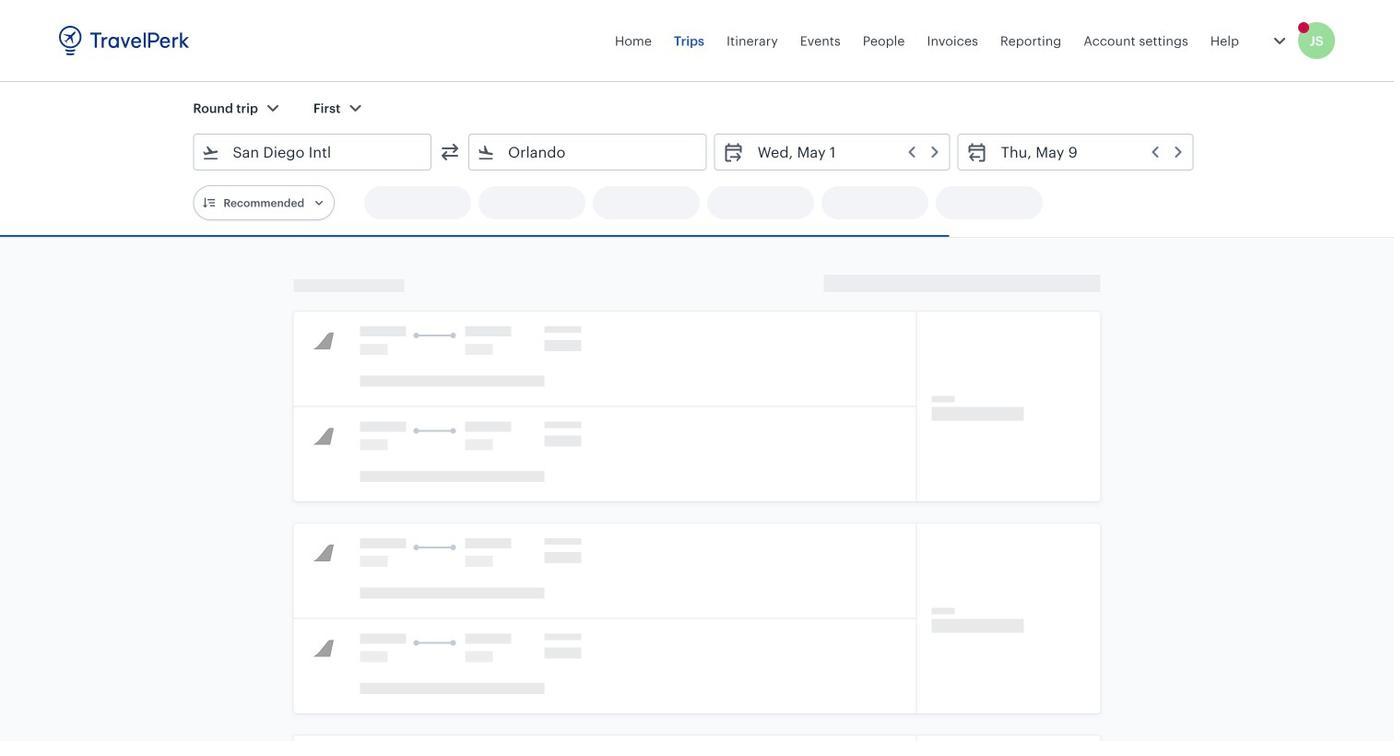 Task type: describe. For each thing, give the bounding box(es) containing it.
Depart field
[[745, 137, 942, 167]]

To search field
[[495, 137, 682, 167]]



Task type: locate. For each thing, give the bounding box(es) containing it.
Return field
[[988, 137, 1186, 167]]

From search field
[[220, 137, 407, 167]]



Task type: vqa. For each thing, say whether or not it's contained in the screenshot.
Return TEXT BOX
no



